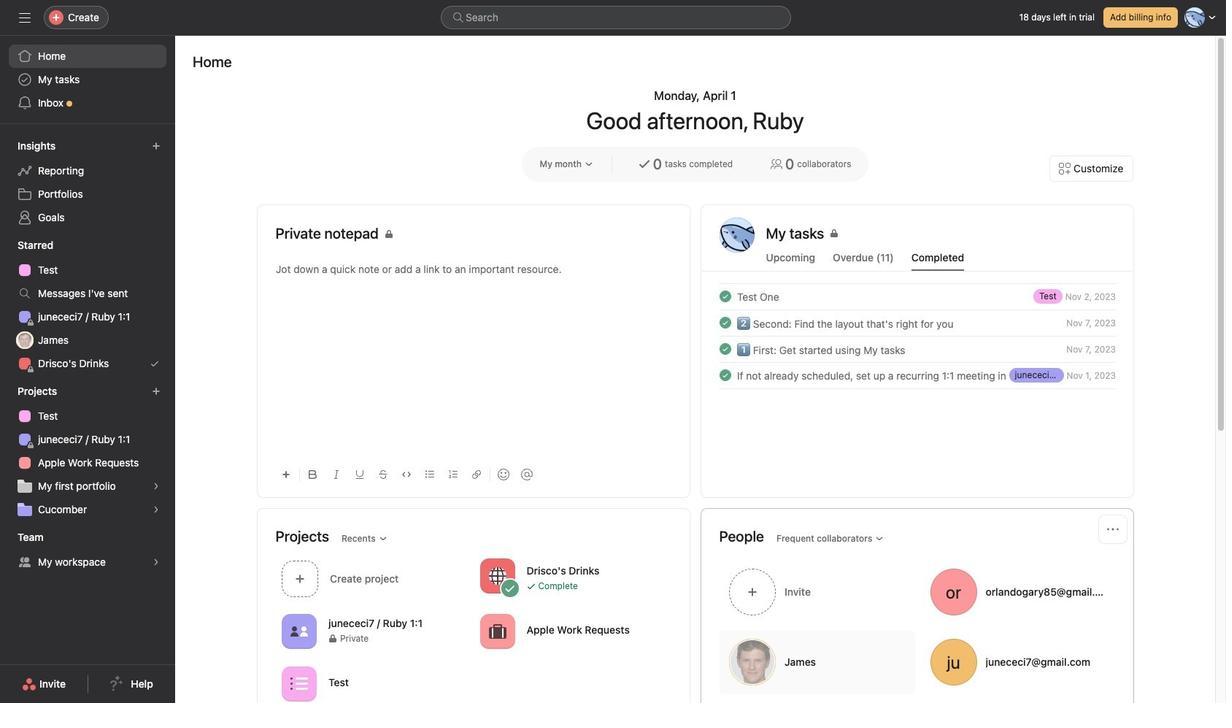 Task type: vqa. For each thing, say whether or not it's contained in the screenshot.
Bulleted List image in the left bottom of the page
yes



Task type: describe. For each thing, give the bounding box(es) containing it.
actions image
[[1107, 523, 1119, 535]]

1 completed checkbox from the top
[[717, 288, 734, 305]]

new insights image
[[152, 142, 161, 150]]

completed image
[[717, 367, 734, 384]]

bold image
[[308, 470, 317, 479]]

3 list item from the top
[[702, 336, 1133, 362]]

see details, my workspace image
[[152, 558, 161, 567]]

see details, my first portfolio image
[[152, 482, 161, 491]]

numbered list image
[[449, 470, 457, 479]]

completed image for 3rd completed option from the bottom
[[717, 314, 734, 331]]

italics image
[[332, 470, 341, 479]]

new project or portfolio image
[[152, 387, 161, 396]]

projects element
[[0, 378, 175, 524]]

teams element
[[0, 524, 175, 577]]

see details, cucomber image
[[152, 505, 161, 514]]

bulleted list image
[[425, 470, 434, 479]]

link image
[[472, 470, 481, 479]]



Task type: locate. For each thing, give the bounding box(es) containing it.
toolbar
[[276, 458, 671, 491]]

briefcase image
[[488, 622, 506, 640]]

completed image
[[717, 288, 734, 305], [717, 314, 734, 331], [717, 340, 734, 358]]

starred element
[[0, 232, 175, 378]]

0 vertical spatial completed image
[[717, 288, 734, 305]]

code image
[[402, 470, 411, 479]]

people image
[[290, 622, 308, 640]]

1 vertical spatial completed image
[[717, 314, 734, 331]]

3 completed checkbox from the top
[[717, 340, 734, 358]]

insert an object image
[[281, 470, 290, 479]]

underline image
[[355, 470, 364, 479]]

hide sidebar image
[[19, 12, 31, 23]]

list image
[[290, 675, 308, 692]]

4 completed checkbox from the top
[[717, 367, 734, 384]]

view profile image
[[720, 218, 755, 253]]

completed image for 2nd completed option from the bottom of the page
[[717, 340, 734, 358]]

insights element
[[0, 133, 175, 232]]

2 completed image from the top
[[717, 314, 734, 331]]

list item
[[702, 283, 1133, 310], [702, 310, 1133, 336], [702, 336, 1133, 362], [702, 362, 1133, 388]]

globe image
[[488, 567, 506, 584]]

Completed checkbox
[[717, 288, 734, 305], [717, 314, 734, 331], [717, 340, 734, 358], [717, 367, 734, 384]]

completed image for 1st completed option from the top of the page
[[717, 288, 734, 305]]

1 completed image from the top
[[717, 288, 734, 305]]

2 completed checkbox from the top
[[717, 314, 734, 331]]

list box
[[441, 6, 791, 29]]

emoji image
[[498, 469, 509, 480]]

strikethrough image
[[379, 470, 387, 479]]

at mention image
[[521, 469, 533, 480]]

4 list item from the top
[[702, 362, 1133, 388]]

3 completed image from the top
[[717, 340, 734, 358]]

1 list item from the top
[[702, 283, 1133, 310]]

2 list item from the top
[[702, 310, 1133, 336]]

global element
[[0, 36, 175, 123]]

2 vertical spatial completed image
[[717, 340, 734, 358]]



